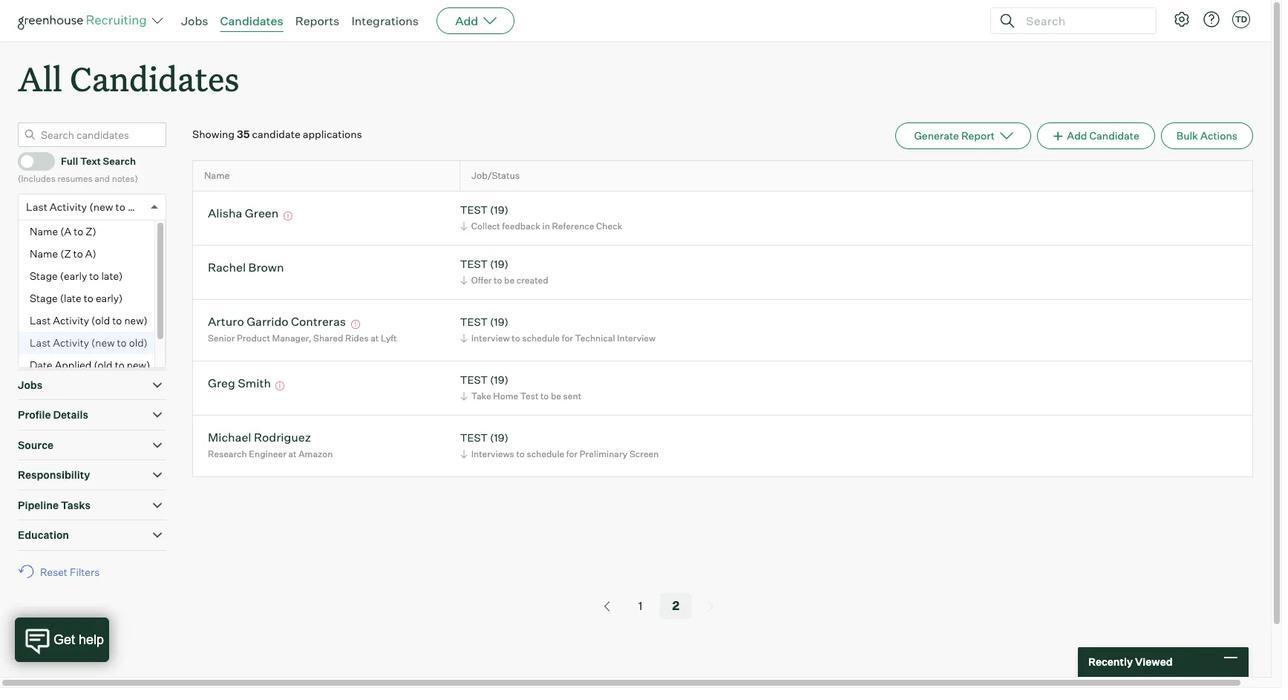Task type: locate. For each thing, give the bounding box(es) containing it.
(old
[[91, 314, 110, 327], [94, 358, 113, 371]]

engineer
[[249, 449, 287, 460]]

(19)
[[490, 203, 509, 216], [490, 257, 509, 270], [490, 315, 509, 328], [490, 373, 509, 386], [490, 431, 509, 444]]

test (19) interviews to schedule for preliminary screen
[[460, 431, 659, 460]]

candidates right jobs link
[[220, 13, 283, 28]]

candidates
[[220, 13, 283, 28], [70, 56, 239, 100], [26, 286, 81, 299]]

(19) inside test (19) interview to schedule for technical interview
[[490, 315, 509, 328]]

5 (19) from the top
[[490, 431, 509, 444]]

last activity (new to old) inside option
[[30, 336, 148, 349]]

configure image
[[1173, 10, 1191, 28]]

michael rodriguez research engineer at amazon
[[208, 430, 333, 460]]

2 horizontal spatial jobs
[[181, 13, 208, 28]]

0 vertical spatial old)
[[128, 200, 147, 213]]

name (a to z)
[[30, 225, 96, 237]]

(19) for michael rodriguez
[[490, 431, 509, 444]]

(new down exclude migrated candidates
[[91, 336, 115, 349]]

old) inside last activity (new to old) option
[[129, 336, 148, 349]]

0 vertical spatial for
[[562, 333, 573, 344]]

stage for stage (early to late)
[[30, 269, 58, 282]]

1 vertical spatial last activity (new to old)
[[30, 336, 148, 349]]

michael rodriguez link
[[208, 430, 311, 447]]

0 vertical spatial activity
[[50, 200, 87, 213]]

(19) down offer to be created link
[[490, 315, 509, 328]]

1 vertical spatial last
[[30, 314, 51, 327]]

test (19) offer to be created
[[460, 257, 549, 286]]

take home test to be sent link
[[458, 389, 585, 403]]

1 vertical spatial candidates
[[70, 56, 239, 100]]

test inside 'test (19) collect feedback in reference check'
[[460, 203, 488, 216]]

2 interview from the left
[[617, 333, 656, 344]]

(new inside last activity (new to old) option
[[91, 336, 115, 349]]

(19) up home
[[490, 373, 509, 386]]

application
[[18, 240, 76, 252]]

0 vertical spatial jobs
[[181, 13, 208, 28]]

add for add candidate
[[1067, 129, 1087, 142]]

1 vertical spatial old)
[[129, 336, 148, 349]]

candidates inside type 'element'
[[26, 286, 81, 299]]

(a
[[60, 225, 71, 237]]

jobs down date
[[18, 378, 43, 391]]

test (19) interview to schedule for technical interview
[[460, 315, 656, 344]]

schedule inside test (19) interviews to schedule for preliminary screen
[[527, 449, 565, 460]]

add candidate link
[[1037, 123, 1155, 149]]

name for name
[[204, 170, 230, 181]]

to right the (late
[[84, 292, 93, 304]]

candidates down (early
[[26, 286, 81, 299]]

type down "z)"
[[78, 240, 103, 252]]

jobs left 'candidates' link
[[181, 13, 208, 28]]

(new
[[89, 200, 113, 213], [91, 336, 115, 349]]

to right test
[[541, 391, 549, 402]]

0 vertical spatial (old
[[91, 314, 110, 327]]

type down application
[[18, 262, 39, 273]]

0 vertical spatial type
[[78, 240, 103, 252]]

1 vertical spatial type
[[18, 262, 39, 273]]

0 vertical spatial name
[[204, 170, 230, 181]]

search
[[103, 155, 136, 167]]

last down (includes
[[26, 200, 47, 213]]

1 horizontal spatial add
[[1067, 129, 1087, 142]]

rachel
[[208, 260, 246, 275]]

for
[[562, 333, 573, 344], [566, 449, 578, 460]]

be left the sent at left bottom
[[551, 391, 561, 402]]

greg smith
[[208, 376, 271, 390]]

(old inside "option"
[[94, 358, 113, 371]]

test inside test (19) interview to schedule for technical interview
[[460, 315, 488, 328]]

page 2 element
[[661, 593, 692, 620]]

1 vertical spatial stage
[[30, 292, 58, 304]]

1 horizontal spatial be
[[551, 391, 561, 402]]

last activity (new to old)
[[26, 200, 147, 213], [30, 336, 148, 349]]

1 horizontal spatial at
[[371, 333, 379, 344]]

2 test from the top
[[460, 257, 488, 270]]

0 horizontal spatial at
[[288, 449, 297, 460]]

stage (early to late) option
[[19, 265, 154, 287]]

1 vertical spatial (old
[[94, 358, 113, 371]]

5 test from the top
[[460, 431, 488, 444]]

3 (19) from the top
[[490, 315, 509, 328]]

to up "test (19) take home test to be sent"
[[512, 333, 520, 344]]

last down exclude on the top left
[[30, 336, 51, 349]]

at down rodriguez
[[288, 449, 297, 460]]

0 vertical spatial new)
[[124, 314, 148, 327]]

to inside test (19) offer to be created
[[494, 275, 502, 286]]

new) down candidates
[[127, 358, 150, 371]]

0 horizontal spatial type
[[18, 262, 39, 273]]

for left technical
[[562, 333, 573, 344]]

test
[[520, 391, 539, 402]]

0 vertical spatial schedule
[[522, 333, 560, 344]]

test
[[460, 203, 488, 216], [460, 257, 488, 270], [460, 315, 488, 328], [460, 373, 488, 386], [460, 431, 488, 444]]

0 vertical spatial last
[[26, 200, 47, 213]]

1 stage from the top
[[30, 269, 58, 282]]

test up offer
[[460, 257, 488, 270]]

for inside test (19) interview to schedule for technical interview
[[562, 333, 573, 344]]

(19) inside test (19) offer to be created
[[490, 257, 509, 270]]

reports link
[[295, 13, 340, 28]]

add for add
[[455, 13, 478, 28]]

name up application
[[30, 225, 58, 237]]

migrated
[[74, 319, 114, 331]]

last activity (new to old) option up "name (a to z)" option
[[26, 200, 147, 213]]

new) for date applied (old to new)
[[127, 358, 150, 371]]

last for last activity (new to old) option to the top
[[26, 200, 47, 213]]

old) down candidates
[[129, 336, 148, 349]]

candidate reports are now available! apply filters and select "view in app" element
[[896, 123, 1031, 149]]

0 vertical spatial (new
[[89, 200, 113, 213]]

test inside "test (19) take home test to be sent"
[[460, 373, 488, 386]]

test for alisha green
[[460, 203, 488, 216]]

1 vertical spatial name
[[30, 225, 58, 237]]

add candidate
[[1067, 129, 1140, 142]]

(19) inside 'test (19) collect feedback in reference check'
[[490, 203, 509, 216]]

last activity (new to old) for last activity (new to old) option to the top
[[26, 200, 147, 213]]

1 vertical spatial new)
[[127, 358, 150, 371]]

(old down early) in the left of the page
[[91, 314, 110, 327]]

3 test from the top
[[460, 315, 488, 328]]

1 vertical spatial for
[[566, 449, 578, 460]]

(old down no
[[94, 358, 113, 371]]

activity up "(a"
[[50, 200, 87, 213]]

to right interviews
[[516, 449, 525, 460]]

new) inside 'date applied (old to new)' "option"
[[127, 358, 150, 371]]

2 (19) from the top
[[490, 257, 509, 270]]

stage up candidates only
[[30, 269, 58, 282]]

date applied (old to new) option
[[19, 354, 154, 376]]

1 test from the top
[[460, 203, 488, 216]]

1 (19) from the top
[[490, 203, 509, 216]]

new) inside last activity (old to new) option
[[124, 314, 148, 327]]

for inside test (19) interviews to schedule for preliminary screen
[[566, 449, 578, 460]]

reset filters button
[[18, 558, 107, 586]]

schedule right interviews
[[527, 449, 565, 460]]

last activity (old to new) option
[[19, 309, 154, 332]]

test inside test (19) interviews to schedule for preliminary screen
[[460, 431, 488, 444]]

(19) up offer to be created link
[[490, 257, 509, 270]]

2 vertical spatial activity
[[53, 336, 89, 349]]

for left the preliminary at bottom
[[566, 449, 578, 460]]

new)
[[124, 314, 148, 327], [127, 358, 150, 371]]

manager,
[[272, 333, 311, 344]]

(late
[[60, 292, 81, 304]]

interview
[[471, 333, 510, 344], [617, 333, 656, 344]]

activity
[[50, 200, 87, 213], [53, 314, 89, 327], [53, 336, 89, 349]]

at
[[371, 333, 379, 344], [288, 449, 297, 460]]

name for name (z to a)
[[30, 247, 58, 260]]

to down prospects on no jobs
[[115, 358, 125, 371]]

list box containing name (a to z)
[[19, 220, 166, 376]]

name (a to z) option
[[19, 220, 154, 243]]

test (19) collect feedback in reference check
[[460, 203, 623, 232]]

1 vertical spatial at
[[288, 449, 297, 460]]

1 horizontal spatial jobs
[[111, 345, 133, 357]]

interview right technical
[[617, 333, 656, 344]]

(old inside option
[[91, 314, 110, 327]]

generate report
[[914, 129, 995, 142]]

be left created
[[504, 275, 515, 286]]

jobs
[[181, 13, 208, 28], [111, 345, 133, 357], [18, 378, 43, 391]]

reference
[[552, 221, 594, 232]]

last activity (new to old) down migrated
[[30, 336, 148, 349]]

1 vertical spatial add
[[1067, 129, 1087, 142]]

checkmark image
[[25, 155, 36, 166]]

name
[[204, 170, 230, 181], [30, 225, 58, 237], [30, 247, 58, 260]]

test down offer
[[460, 315, 488, 328]]

collect feedback in reference check link
[[458, 219, 626, 233]]

stage inside option
[[30, 269, 58, 282]]

stage left the (late
[[30, 292, 58, 304]]

(19) up interviews
[[490, 431, 509, 444]]

to
[[116, 200, 125, 213], [74, 225, 83, 237], [73, 247, 83, 260], [89, 269, 99, 282], [494, 275, 502, 286], [84, 292, 93, 304], [112, 314, 122, 327], [512, 333, 520, 344], [117, 336, 127, 349], [115, 358, 125, 371], [541, 391, 549, 402], [516, 449, 525, 460]]

schedule up "test (19) take home test to be sent"
[[522, 333, 560, 344]]

2 vertical spatial name
[[30, 247, 58, 260]]

name up "alisha"
[[204, 170, 230, 181]]

1 horizontal spatial interview
[[617, 333, 656, 344]]

text
[[80, 155, 101, 167]]

None field
[[19, 194, 33, 220]]

last activity (new to old) option
[[26, 200, 147, 213], [19, 332, 154, 354]]

shared
[[313, 333, 343, 344]]

schedule inside test (19) interview to schedule for technical interview
[[522, 333, 560, 344]]

activity up the applied
[[53, 336, 89, 349]]

(19) inside "test (19) take home test to be sent"
[[490, 373, 509, 386]]

candidates only option
[[26, 286, 104, 299]]

test for greg smith
[[460, 373, 488, 386]]

4 (19) from the top
[[490, 373, 509, 386]]

schedule
[[522, 333, 560, 344], [527, 449, 565, 460]]

(19) up collect
[[490, 203, 509, 216]]

new) for last activity (old to new)
[[124, 314, 148, 327]]

stage
[[30, 269, 58, 282], [30, 292, 58, 304]]

old) down notes)
[[128, 200, 147, 213]]

type
[[78, 240, 103, 252], [18, 262, 39, 273]]

add inside popup button
[[455, 13, 478, 28]]

arturo
[[208, 314, 244, 329]]

2 vertical spatial jobs
[[18, 378, 43, 391]]

exclude
[[36, 319, 72, 331]]

type element
[[18, 261, 166, 317]]

test up collect
[[460, 203, 488, 216]]

1 interview from the left
[[471, 333, 510, 344]]

candidates
[[116, 319, 165, 331]]

actions
[[1201, 129, 1238, 142]]

test up take
[[460, 373, 488, 386]]

last activity (new to old) up "name (a to z)" option
[[26, 200, 147, 213]]

(old for applied
[[94, 358, 113, 371]]

0 vertical spatial candidates
[[220, 13, 283, 28]]

0 horizontal spatial be
[[504, 275, 515, 286]]

1 vertical spatial (new
[[91, 336, 115, 349]]

2 vertical spatial last
[[30, 336, 51, 349]]

no
[[96, 345, 109, 357]]

0 horizontal spatial add
[[455, 13, 478, 28]]

(new for bottom last activity (new to old) option
[[91, 336, 115, 349]]

0 horizontal spatial interview
[[471, 333, 510, 344]]

2 stage from the top
[[30, 292, 58, 304]]

stage inside 'option'
[[30, 292, 58, 304]]

(new up "z)"
[[89, 200, 113, 213]]

jobs right no
[[111, 345, 133, 357]]

to right offer
[[494, 275, 502, 286]]

home
[[493, 391, 518, 402]]

test up interviews
[[460, 431, 488, 444]]

1 vertical spatial be
[[551, 391, 561, 402]]

td button
[[1233, 10, 1251, 28]]

0 vertical spatial last activity (new to old)
[[26, 200, 147, 213]]

candidates down jobs link
[[70, 56, 239, 100]]

1 vertical spatial schedule
[[527, 449, 565, 460]]

(19) inside test (19) interviews to schedule for preliminary screen
[[490, 431, 509, 444]]

at left lyft
[[371, 333, 379, 344]]

last up prospects on no jobs option
[[30, 314, 51, 327]]

candidates only
[[26, 286, 104, 299]]

1 vertical spatial last activity (new to old) option
[[19, 332, 154, 354]]

0 vertical spatial stage
[[30, 269, 58, 282]]

alisha
[[208, 205, 242, 220]]

4 test from the top
[[460, 373, 488, 386]]

new) right migrated
[[124, 314, 148, 327]]

interview up "test (19) take home test to be sent"
[[471, 333, 510, 344]]

list box
[[19, 220, 166, 376]]

2 vertical spatial candidates
[[26, 286, 81, 299]]

rachel brown
[[208, 260, 284, 275]]

name left (z
[[30, 247, 58, 260]]

0 vertical spatial be
[[504, 275, 515, 286]]

for for test (19) interview to schedule for technical interview
[[562, 333, 573, 344]]

job/status
[[472, 170, 520, 181]]

reset filters
[[40, 566, 100, 578]]

1 vertical spatial activity
[[53, 314, 89, 327]]

details
[[53, 409, 88, 421]]

last activity (new to old) option down migrated
[[19, 332, 154, 354]]

0 vertical spatial add
[[455, 13, 478, 28]]

alisha green
[[208, 205, 279, 220]]

exclude migrated candidates
[[36, 319, 165, 331]]

1 vertical spatial jobs
[[111, 345, 133, 357]]

activity down the (late
[[53, 314, 89, 327]]

michael
[[208, 430, 251, 445]]

on
[[83, 345, 94, 357]]



Task type: describe. For each thing, give the bounding box(es) containing it.
to inside "option"
[[115, 358, 125, 371]]

to inside test (19) interviews to schedule for preliminary screen
[[516, 449, 525, 460]]

2
[[672, 598, 680, 613]]

last for last activity (old to new) option
[[30, 314, 51, 327]]

pagination navigation
[[18, 593, 1282, 620]]

jobs link
[[181, 13, 208, 28]]

schedule for test (19) interviews to schedule for preliminary screen
[[527, 449, 565, 460]]

to right no
[[117, 336, 127, 349]]

test inside test (19) offer to be created
[[460, 257, 488, 270]]

activity for last activity (old to new) option
[[53, 314, 89, 327]]

senior product manager, shared rides at lyft
[[208, 333, 397, 344]]

collect
[[471, 221, 500, 232]]

(z
[[60, 247, 71, 260]]

activity for bottom last activity (new to old) option
[[53, 336, 89, 349]]

interviews
[[471, 449, 514, 460]]

rides
[[345, 333, 369, 344]]

technical
[[575, 333, 615, 344]]

amazon
[[299, 449, 333, 460]]

to inside 'option'
[[84, 292, 93, 304]]

for for test (19) interviews to schedule for preliminary screen
[[566, 449, 578, 460]]

0 horizontal spatial jobs
[[18, 378, 43, 391]]

bulk actions
[[1177, 129, 1238, 142]]

generate
[[914, 129, 959, 142]]

date applied (old to new)
[[30, 358, 150, 371]]

in
[[543, 221, 550, 232]]

bulk actions link
[[1161, 123, 1253, 149]]

activity for last activity (new to old) option to the top
[[50, 200, 87, 213]]

0 vertical spatial at
[[371, 333, 379, 344]]

be inside test (19) offer to be created
[[504, 275, 515, 286]]

generate report button
[[896, 123, 1031, 149]]

candidates for candidates only
[[26, 286, 81, 299]]

prospects
[[36, 345, 81, 357]]

Prospects on No Jobs checkbox
[[21, 345, 30, 355]]

Search text field
[[1023, 10, 1143, 32]]

showing
[[192, 128, 235, 140]]

1 horizontal spatial type
[[78, 240, 103, 252]]

test for michael rodriguez
[[460, 431, 488, 444]]

sent
[[563, 391, 582, 402]]

stage for stage (late to early)
[[30, 292, 58, 304]]

prospects on no jobs
[[36, 345, 133, 357]]

created
[[517, 275, 549, 286]]

(old for activity
[[91, 314, 110, 327]]

and
[[95, 173, 110, 184]]

(19) for alisha green
[[490, 203, 509, 216]]

application type
[[18, 240, 103, 252]]

profile details
[[18, 409, 88, 421]]

smith
[[238, 376, 271, 390]]

to down early) in the left of the page
[[112, 314, 122, 327]]

(early
[[60, 269, 87, 282]]

old) for bottom last activity (new to old) option
[[129, 336, 148, 349]]

garrido
[[247, 314, 289, 329]]

applications
[[303, 128, 362, 140]]

reports
[[295, 13, 340, 28]]

stage (late to early)
[[30, 292, 123, 304]]

to inside "test (19) take home test to be sent"
[[541, 391, 549, 402]]

resumes
[[57, 173, 93, 184]]

rodriguez
[[254, 430, 311, 445]]

0 vertical spatial last activity (new to old) option
[[26, 200, 147, 213]]

35
[[237, 128, 250, 140]]

only
[[84, 286, 104, 299]]

rachel brown link
[[208, 260, 284, 277]]

greg smith link
[[208, 376, 271, 393]]

candidate
[[252, 128, 301, 140]]

to right (z
[[73, 247, 83, 260]]

(includes
[[18, 173, 56, 184]]

source
[[18, 439, 54, 451]]

feedback
[[502, 221, 541, 232]]

last activity (old to new)
[[30, 314, 148, 327]]

report
[[962, 129, 995, 142]]

profile
[[18, 409, 51, 421]]

showing 35 candidate applications
[[192, 128, 362, 140]]

greg smith has been in take home test for more than 7 days image
[[274, 381, 287, 390]]

arturo garrido contreras has been in technical interview for more than 14 days image
[[349, 320, 362, 329]]

greenhouse recruiting image
[[18, 12, 151, 30]]

name (z to a)
[[30, 247, 96, 260]]

candidates link
[[220, 13, 283, 28]]

interview to schedule for technical interview link
[[458, 331, 660, 345]]

arturo garrido contreras link
[[208, 314, 346, 331]]

to down notes)
[[116, 200, 125, 213]]

responsibility
[[18, 469, 90, 481]]

integrations
[[352, 13, 419, 28]]

(19) for greg smith
[[490, 373, 509, 386]]

last activity (new to old) for bottom last activity (new to old) option
[[30, 336, 148, 349]]

brown
[[248, 260, 284, 275]]

last for bottom last activity (new to old) option
[[30, 336, 51, 349]]

alisha green has been in reference check for more than 10 days image
[[281, 211, 295, 220]]

stage (early to late)
[[30, 269, 123, 282]]

lyft
[[381, 333, 397, 344]]

alisha green link
[[208, 205, 279, 223]]

to up only
[[89, 269, 99, 282]]

green
[[245, 205, 279, 220]]

notes)
[[112, 173, 138, 184]]

schedule for test (19) interview to schedule for technical interview
[[522, 333, 560, 344]]

stage (late to early) option
[[19, 287, 154, 309]]

filters
[[70, 566, 100, 578]]

Exclude migrated candidates checkbox
[[21, 319, 30, 329]]

type inside 'element'
[[18, 262, 39, 273]]

name (z to a) option
[[19, 243, 154, 265]]

education
[[18, 529, 69, 541]]

z)
[[86, 225, 96, 237]]

add button
[[437, 7, 515, 34]]

all candidates
[[18, 56, 239, 100]]

candidate
[[1090, 129, 1140, 142]]

research
[[208, 449, 247, 460]]

Search candidates field
[[18, 123, 166, 147]]

test (19) take home test to be sent
[[460, 373, 582, 402]]

old) for last activity (new to old) option to the top
[[128, 200, 147, 213]]

at inside michael rodriguez research engineer at amazon
[[288, 449, 297, 460]]

to left "z)"
[[74, 225, 83, 237]]

candidates for candidates
[[220, 13, 283, 28]]

1 link
[[626, 593, 655, 620]]

name for name (a to z)
[[30, 225, 58, 237]]

be inside "test (19) take home test to be sent"
[[551, 391, 561, 402]]

td button
[[1230, 7, 1253, 31]]

screen
[[630, 449, 659, 460]]

full
[[61, 155, 78, 167]]

(new for last activity (new to old) option to the top
[[89, 200, 113, 213]]

late)
[[101, 269, 123, 282]]

pipeline
[[18, 499, 59, 511]]

pipeline tasks
[[18, 499, 91, 511]]

date
[[30, 358, 52, 371]]

to inside test (19) interview to schedule for technical interview
[[512, 333, 520, 344]]

a)
[[85, 247, 96, 260]]

take
[[471, 391, 491, 402]]

1
[[638, 598, 643, 613]]

offer
[[471, 275, 492, 286]]

applied
[[55, 358, 92, 371]]

viewed
[[1135, 656, 1173, 669]]



Task type: vqa. For each thing, say whether or not it's contained in the screenshot.
be in TEST (19) Offer to be created
yes



